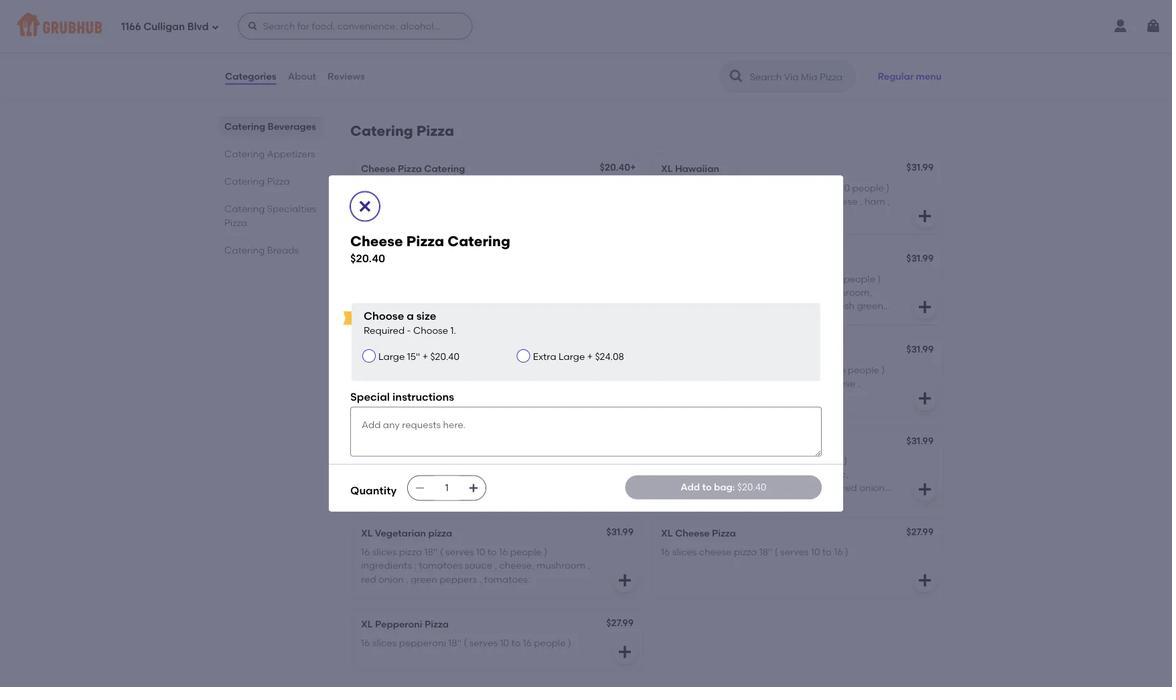 Task type: locate. For each thing, give the bounding box(es) containing it.
svg image inside main navigation navigation
[[211, 23, 219, 31]]

chicken
[[787, 345, 823, 357], [699, 364, 734, 376], [782, 392, 818, 403], [425, 456, 460, 467], [538, 483, 573, 494], [681, 496, 717, 508]]

1 vertical spatial ranch
[[706, 62, 732, 74]]

onion inside 16 slices italiana pizza 18'' ( serves 6 to 10 people ) ingredients : garlic sauce , cheese , mushroom, tomatoes ,sausage , and topped with fresh green onion .
[[661, 314, 686, 325]]

pizza
[[416, 123, 454, 140], [398, 163, 422, 175], [267, 175, 290, 187], [224, 217, 247, 228], [406, 233, 444, 250], [412, 254, 436, 266], [736, 273, 759, 285], [712, 528, 736, 539], [425, 619, 449, 630]]

pizza down xl vegetarian pizza
[[399, 547, 422, 558]]

ranch up bacon
[[693, 43, 720, 55]]

slices inside the 16 slices hawaiian pizza  18" ( serves 6 to 10 people ) ingredients : tomatoes sauce , extra cheese , ham , pineapple .
[[672, 182, 697, 193]]

mushroom, up fresh
[[821, 287, 872, 298]]

ingredients for spicy
[[361, 469, 412, 481]]

catering pizza
[[350, 123, 454, 140], [224, 175, 290, 187]]

0 vertical spatial mushroom,
[[821, 287, 872, 298]]

pepperoni
[[433, 364, 480, 376], [399, 638, 446, 649]]

red inside the '16 slices pizza 18'' ( serves 10 to 16 people ) ingredients : tomatoes sauce , cheese, mushroom , red onion , green peppers , tomatoes.'
[[361, 574, 376, 585]]

: down xl vegetarian pizza
[[414, 560, 417, 572]]

1 horizontal spatial with
[[482, 364, 501, 376]]

red down the chicken on the bottom right of page
[[717, 392, 732, 403]]

garlic down the chicken on the bottom right of page
[[719, 378, 745, 389]]

regular menu button
[[872, 62, 948, 91]]

svg image
[[211, 23, 219, 31], [917, 69, 933, 85], [917, 208, 933, 224], [617, 300, 633, 316], [917, 300, 933, 316], [917, 391, 933, 407], [617, 482, 633, 498], [917, 482, 933, 498], [415, 483, 425, 494], [468, 483, 479, 494], [617, 645, 633, 661]]

16 slices hawaiian pizza  18" ( serves 6 to 10 people ) ingredients : tomatoes sauce , extra cheese , ham , pineapple .
[[661, 182, 890, 221]]

0 horizontal spatial extra
[[503, 364, 527, 376]]

( inside 16 slices chicken pizza 18'' ( serves 10 to 16 people ) ingredients : garlic sauce , cilantro . cheese , mushroom , red onion and chicken .
[[777, 364, 781, 376]]

: up mushroom,green
[[454, 287, 456, 298]]

16 inside 16 slices italiana pizza 18'' ( serves 6 to 10 people ) ingredients : garlic sauce , cheese , mushroom, tomatoes ,sausage , and topped with fresh green onion .
[[661, 273, 670, 285]]

mushroom inside 16 slices chicken pizza 18'' ( serves 10 to 16 people ) ingredients : garlic sauce , cilantro . cheese , mushroom , red onion and chicken .
[[661, 392, 710, 403]]

large
[[378, 351, 405, 363], [559, 351, 585, 363]]

to inside the 16 slices spicy chicken 18'' ( serves 10 to 16 people ) ingredients : chipotle spicy sauce , cheese , mushroom , red onion , tomatoes , and chicken marinated with chipotle sauce .
[[525, 456, 535, 467]]

10 inside the '16 slices pizza 18'' ( serves 10 to 16 people ) ingredients : tomatoes sauce , cheese, mushroom , red onion , green peppers , tomatoes.'
[[476, 547, 485, 558]]

pepperoni for xl pepperoni blast
[[375, 345, 422, 357]]

bacon
[[674, 62, 703, 74]]

and inside 16 slices pizza 18'' ( serves 10 to 16 people ) ingredients : pesto sauce , cheese . garlic, tomatoes, artichoke hearts, mushroom, red onion and chicken
[[661, 496, 679, 508]]

6 for cheese
[[813, 273, 818, 285]]

cheese inside cheese pizza catering $20.40
[[350, 233, 403, 250]]

tomatoes down xl hawaiian
[[719, 196, 763, 207]]

( inside 16 slices pizza 18'' ( serves 10 to 16 people ) ingredients : pesto sauce , cheese . garlic, tomatoes, artichoke hearts, mushroom, red onion and chicken
[[740, 456, 743, 467]]

catering pizza down catering appetizers
[[224, 175, 290, 187]]

+ right 15"
[[422, 351, 428, 363]]

0 vertical spatial cheese
[[361, 163, 396, 175]]

mushroom, down garlic,
[[788, 483, 840, 494]]

peppers inside the '16 slices pizza 18'' ( serves 10 to 16 people ) ingredients : tomatoes sauce , cheese, mushroom , red onion , green peppers , tomatoes.'
[[439, 574, 477, 585]]

: down xl hawaiian
[[714, 196, 717, 207]]

0 horizontal spatial with
[[411, 496, 430, 508]]

0 vertical spatial peppers
[[484, 300, 522, 312]]

blast
[[425, 345, 448, 357]]

ingredients inside 16 slices chicken pizza 18'' ( serves 10 to 16 people ) ingredients : garlic sauce , cilantro . cheese , mushroom , red onion and chicken .
[[661, 378, 712, 389]]

vegetarian
[[375, 528, 426, 539]]

) inside 16 slices pizza 18'' ( serves 10 to 16 people ) ingredients : pesto sauce , cheese . garlic, tomatoes, artichoke hearts, mushroom, red onion and chicken
[[844, 456, 847, 467]]

1 vertical spatial spicy
[[458, 469, 481, 481]]

choose up the required
[[364, 310, 404, 323]]

1 vertical spatial green
[[411, 574, 437, 585]]

ingredients up quantity
[[361, 469, 412, 481]]

fresh
[[832, 300, 855, 312]]

slices left italiana in the right of the page
[[672, 273, 697, 285]]

10 inside 16 slices chicken pizza 18'' ( serves 10 to 16 people ) ingredients : garlic sauce , cilantro . cheese , mushroom , red onion and chicken .
[[814, 364, 823, 376]]

to inside 16 slices pizza 18'' ( serves 10 to 16 people ) ingredients : pesto sauce , cheese . garlic, tomatoes, artichoke hearts, mushroom, red onion and chicken
[[788, 456, 797, 467]]

pizza left the 18"
[[745, 182, 768, 193]]

16 slices pizza 18'' ( serves 10 to 16 people ) ingredients : tomatoes sauce , cheese, mushroom , red onion , green peppers , tomatoes.
[[361, 547, 590, 585]]

1 vertical spatial extra
[[503, 364, 527, 376]]

breads
[[267, 244, 299, 256]]

pepperoni for xl pepperoni pizza
[[375, 619, 422, 630]]

with inside 16 slices double pepperoni with extra cheese 18'' ( serves 10 to 16 people )
[[482, 364, 501, 376]]

0 vertical spatial $27.99
[[906, 526, 934, 538]]

slices up add
[[672, 456, 697, 467]]

reviews
[[328, 71, 365, 82]]

1 horizontal spatial choose
[[413, 325, 448, 336]]

mushroom right the cheese,
[[537, 560, 585, 572]]

. inside the 16 slices spicy chicken 18'' ( serves 10 to 16 people ) ingredients : chipotle spicy sauce , cheese , mushroom , red onion , tomatoes , and chicken marinated with chipotle sauce .
[[502, 496, 504, 508]]

slices for 16 slices spicy chicken 18'' ( serves 10 to 16 people ) ingredients : chipotle spicy sauce , cheese , mushroom , red onion , tomatoes , and chicken marinated with chipotle sauce .
[[372, 456, 397, 467]]

sauce inside the 16 slices hawaiian pizza  18" ( serves 6 to 10 people ) ingredients : tomatoes sauce , extra cheese , ham , pineapple .
[[765, 196, 792, 207]]

mushroom up marinated
[[361, 483, 410, 494]]

1 horizontal spatial green
[[857, 300, 883, 312]]

xl vegetarian pizza
[[361, 528, 452, 539]]

6 inside 16 slices italiana pizza 18'' ( serves 6 to 10 people ) ingredients : garlic sauce , cheese , mushroom, tomatoes ,sausage , and topped with fresh green onion .
[[813, 273, 818, 285]]

$24.08
[[595, 351, 624, 363]]

pizza down xl garlic chicken ( via mia chicken ) on the bottom of the page
[[737, 364, 760, 376]]

. inside 16 slices italiana pizza 18'' ( serves 6 to 10 people ) ingredients : garlic sauce , cheese , mushroom, tomatoes ,sausage , and topped with fresh green onion .
[[689, 314, 691, 325]]

0 horizontal spatial choose
[[364, 310, 404, 323]]

cheese pizza catering
[[361, 163, 465, 175]]

onion inside 16 slices chicken pizza 18'' ( serves 10 to 16 people ) ingredients : garlic sauce , cilantro . cheese , mushroom , red onion and chicken .
[[734, 392, 760, 403]]

tomatoes down italiana in the right of the page
[[661, 300, 705, 312]]

(
[[762, 62, 765, 74], [785, 182, 789, 193], [531, 273, 534, 285], [777, 273, 780, 285], [746, 345, 749, 357], [579, 364, 583, 376], [777, 364, 781, 376], [478, 456, 481, 467], [740, 456, 743, 467], [440, 547, 443, 558], [775, 547, 778, 558], [464, 638, 467, 649]]

slices for 16 slices combination pizza 18'' serves ( 6 to 10 people ) ingredients : tomatoes sauce , salami linguica , mushroom,green peppers black olives and sausage .
[[372, 273, 397, 285]]

peppers left tomatoes.
[[439, 574, 477, 585]]

large 15" + $20.40
[[378, 351, 459, 363]]

0 horizontal spatial +
[[422, 351, 428, 363]]

catering pizza up cheese pizza catering
[[350, 123, 454, 140]]

18'' inside 16 slices chicken pizza 18'' ( serves 10 to 16 people ) ingredients : garlic sauce , cilantro . cheese , mushroom , red onion and chicken .
[[762, 364, 775, 376]]

1 vertical spatial hawaiian
[[699, 182, 742, 193]]

catering beverages
[[224, 121, 316, 132]]

sauce inside 16 slices chicken pizza 18'' ( serves 10 to 16 people ) ingredients : garlic sauce , cilantro . cheese , mushroom , red onion and chicken .
[[747, 378, 774, 389]]

specialties
[[267, 203, 317, 214]]

slices down xl hawaiian
[[672, 182, 697, 193]]

onion inside 16 slices pizza 18'' ( serves 10 to 16 people ) ingredients : pesto sauce , cheese . garlic, tomatoes, artichoke hearts, mushroom, red onion and chicken
[[859, 483, 885, 494]]

slices inside 16 slices chicken pizza 18'' ( serves 10 to 16 people ) ingredients : garlic sauce , cilantro . cheese , mushroom , red onion and chicken .
[[672, 364, 697, 376]]

choose a size required - choose 1.
[[364, 310, 456, 336]]

2 horizontal spatial 6
[[822, 182, 827, 193]]

linguica
[[361, 300, 397, 312]]

1 horizontal spatial extra
[[799, 196, 823, 207]]

pepperoni
[[361, 43, 408, 55], [375, 345, 422, 357], [375, 619, 422, 630]]

ranch
[[693, 43, 720, 55], [706, 62, 732, 74]]

: up add to bag: $20.40
[[714, 469, 717, 481]]

garlic inside 16 slices chicken pizza 18'' ( serves 10 to 16 people ) ingredients : garlic sauce , cilantro . cheese , mushroom , red onion and chicken .
[[719, 378, 745, 389]]

chicken up input item quantity number field on the bottom left of page
[[425, 456, 460, 467]]

choose
[[364, 310, 404, 323], [413, 325, 448, 336]]

salami
[[539, 287, 569, 298]]

tomatoes down xl vegetarian pizza
[[419, 560, 463, 572]]

0 horizontal spatial catering pizza
[[224, 175, 290, 187]]

2 vertical spatial with
[[411, 496, 430, 508]]

0 horizontal spatial large
[[378, 351, 405, 363]]

to inside the '16 slices pizza 18'' ( serves 10 to 16 people ) ingredients : tomatoes sauce , cheese, mushroom , red onion , green peppers , tomatoes.'
[[487, 547, 497, 558]]

ingredients down vegetarian
[[361, 560, 412, 572]]

0 vertical spatial catering pizza
[[350, 123, 454, 140]]

ingredients up add
[[661, 469, 712, 481]]

1 vertical spatial $27.99
[[606, 618, 634, 629]]

to inside 16 slices chicken pizza 18'' ( serves 10 to 16 people ) ingredients : garlic sauce , cilantro . cheese , mushroom , red onion and chicken .
[[825, 364, 834, 376]]

ingredients up pineapple on the top
[[661, 196, 712, 207]]

2 vertical spatial pepperoni
[[375, 619, 422, 630]]

garlic up ,sausage
[[719, 287, 745, 298]]

slices down xl cheese pizza
[[672, 547, 697, 558]]

) inside 16 slices chicken pizza 18'' ( serves 10 to 16 people ) ingredients : garlic sauce , cilantro . cheese , mushroom , red onion and chicken .
[[882, 364, 885, 376]]

extra
[[533, 351, 556, 363]]

pizza up pesto
[[699, 456, 722, 467]]

$27.99
[[906, 526, 934, 538], [606, 618, 634, 629]]

: down the chicken on the bottom right of page
[[714, 378, 717, 389]]

0 horizontal spatial peppers
[[439, 574, 477, 585]]

svg image
[[1145, 18, 1161, 34], [248, 21, 258, 31], [357, 199, 373, 215], [617, 573, 633, 589], [917, 573, 933, 589]]

1 vertical spatial mushroom,
[[788, 483, 840, 494]]

red left input item quantity number field on the bottom left of page
[[417, 483, 432, 494]]

mia
[[767, 345, 785, 357]]

serves
[[767, 62, 796, 74], [791, 182, 819, 193], [500, 273, 529, 285], [782, 273, 811, 285], [783, 364, 811, 376], [361, 378, 389, 389], [483, 456, 512, 467], [745, 456, 774, 467], [445, 547, 474, 558], [780, 547, 809, 558], [469, 638, 498, 649]]

$31.99 for 16 slices double pepperoni with extra cheese 18'' ( serves 10 to 16 people )
[[606, 344, 634, 355]]

1 vertical spatial pepperoni
[[399, 638, 446, 649]]

mushroom down garlic
[[661, 392, 710, 403]]

mushroom, inside 16 slices pizza 18'' ( serves 10 to 16 people ) ingredients : pesto sauce , cheese . garlic, tomatoes, artichoke hearts, mushroom, red onion and chicken
[[788, 483, 840, 494]]

xl combo pizza
[[361, 254, 436, 266]]

pizza
[[745, 182, 768, 193], [459, 273, 483, 285], [737, 364, 760, 376], [699, 456, 722, 467], [428, 528, 452, 539], [399, 547, 422, 558], [734, 547, 757, 558]]

slices down vegetarian
[[372, 547, 397, 558]]

2 large from the left
[[559, 351, 585, 363]]

.
[[710, 209, 712, 221], [402, 314, 404, 325], [689, 314, 691, 325], [818, 378, 821, 389], [820, 392, 822, 403], [816, 469, 818, 481], [502, 496, 504, 508]]

0 vertical spatial with
[[811, 300, 830, 312]]

0 horizontal spatial $27.99
[[606, 618, 634, 629]]

0 horizontal spatial green
[[411, 574, 437, 585]]

1 horizontal spatial $27.99
[[906, 526, 934, 538]]

double
[[399, 364, 431, 376]]

size
[[416, 310, 436, 323]]

onion
[[661, 314, 686, 325], [734, 392, 760, 403], [434, 483, 460, 494], [859, 483, 885, 494], [378, 574, 404, 585]]

1 vertical spatial garlic
[[719, 378, 745, 389]]

1 horizontal spatial 6
[[813, 273, 818, 285]]

1 horizontal spatial catering pizza
[[350, 123, 454, 140]]

1 vertical spatial catering pizza
[[224, 175, 290, 187]]

0 horizontal spatial 6
[[537, 273, 542, 285]]

0 vertical spatial garlic
[[719, 287, 745, 298]]

red
[[717, 392, 732, 403], [417, 483, 432, 494], [842, 483, 857, 494], [361, 574, 376, 585]]

slices down combo
[[372, 273, 397, 285]]

: inside the 16 slices hawaiian pizza  18" ( serves 6 to 10 people ) ingredients : tomatoes sauce , extra cheese , ham , pineapple .
[[714, 196, 717, 207]]

tomatoes.
[[484, 574, 530, 585]]

main navigation navigation
[[0, 0, 1172, 52]]

2 garlic from the top
[[719, 378, 745, 389]]

pepperoni down xl pepperoni pizza
[[399, 638, 446, 649]]

catering pizza tab
[[224, 174, 318, 188]]

regular
[[878, 71, 914, 82]]

extra large + $24.08
[[533, 351, 624, 363]]

sticks
[[411, 43, 437, 55], [722, 43, 748, 55], [735, 62, 760, 74]]

bacon ranch sticks
[[661, 43, 748, 55]]

1 vertical spatial mushroom
[[361, 483, 410, 494]]

0 vertical spatial mushroom
[[661, 392, 710, 403]]

: for chicken
[[714, 378, 717, 389]]

cheese inside 16 slices double pepperoni with extra cheese 18'' ( serves 10 to 16 people )
[[529, 364, 562, 376]]

, inside 16 slices pizza 18'' ( serves 10 to 16 people ) ingredients : pesto sauce , cheese . garlic, tomatoes, artichoke hearts, mushroom, red onion and chicken
[[776, 469, 779, 481]]

hawaiian down xl hawaiian
[[699, 182, 742, 193]]

$20.40 for bag:
[[737, 482, 767, 493]]

ingredients inside 16 slices italiana pizza 18'' ( serves 6 to 10 people ) ingredients : garlic sauce , cheese , mushroom, tomatoes ,sausage , and topped with fresh green onion .
[[661, 287, 712, 298]]

catering specialties pizza tab
[[224, 202, 318, 230]]

1 vertical spatial with
[[482, 364, 501, 376]]

combination
[[399, 273, 457, 285]]

1 vertical spatial pepperoni
[[375, 345, 422, 357]]

ingredients
[[661, 196, 712, 207], [400, 287, 451, 298], [661, 287, 712, 298], [661, 378, 712, 389], [361, 469, 412, 481], [661, 469, 712, 481], [361, 560, 412, 572]]

pizza inside catering specialties pizza
[[224, 217, 247, 228]]

0 horizontal spatial spicy
[[399, 456, 422, 467]]

catering inside cheese pizza catering $20.40
[[448, 233, 510, 250]]

$39.99
[[605, 42, 634, 53]]

0 vertical spatial pepperoni
[[433, 364, 480, 376]]

ingredients inside the 16 slices spicy chicken 18'' ( serves 10 to 16 people ) ingredients : chipotle spicy sauce , cheese , mushroom , red onion , tomatoes , and chicken marinated with chipotle sauce .
[[361, 469, 412, 481]]

ingredients down combination at the left top of the page
[[400, 287, 451, 298]]

: down italiana in the right of the page
[[714, 287, 717, 298]]

catering breads tab
[[224, 243, 318, 257]]

0 vertical spatial green
[[857, 300, 883, 312]]

1 garlic from the top
[[719, 287, 745, 298]]

catering appetizers
[[224, 148, 315, 159]]

xl pepperoni pizza
[[361, 619, 449, 630]]

+ left $24.08 at the bottom
[[587, 351, 593, 363]]

serves inside the 16 slices spicy chicken 18'' ( serves 10 to 16 people ) ingredients : chipotle spicy sauce , cheese , mushroom , red onion , tomatoes , and chicken marinated with chipotle sauce .
[[483, 456, 512, 467]]

2 horizontal spatial with
[[811, 300, 830, 312]]

1 vertical spatial chipotle
[[433, 496, 470, 508]]

$31.99
[[906, 162, 934, 173], [906, 253, 934, 264], [606, 344, 634, 355], [906, 344, 934, 355], [906, 435, 934, 447], [606, 526, 634, 538]]

categories
[[225, 71, 276, 82]]

cheese
[[361, 163, 396, 175], [350, 233, 403, 250], [675, 528, 710, 539]]

with
[[811, 300, 830, 312], [482, 364, 501, 376], [411, 496, 430, 508]]

people
[[836, 62, 867, 74], [852, 182, 884, 193], [844, 273, 875, 285], [361, 287, 393, 298], [848, 364, 879, 376], [426, 378, 457, 389], [548, 456, 580, 467], [810, 456, 842, 467], [510, 547, 542, 558], [534, 638, 566, 649]]

$20.40 +
[[600, 162, 636, 173]]

people inside 16 slices pizza 18'' ( serves 10 to 16 people ) ingredients : pesto sauce , cheese . garlic, tomatoes, artichoke hearts, mushroom, red onion and chicken
[[810, 456, 842, 467]]

slices for 16 slices cheese pizza 18'' ( serves 10 to 16 )
[[672, 547, 697, 558]]

2 vertical spatial mushroom
[[537, 560, 585, 572]]

6 inside the 16 slices hawaiian pizza  18" ( serves 6 to 10 people ) ingredients : tomatoes sauce , extra cheese , ham , pineapple .
[[822, 182, 827, 193]]

+ left xl hawaiian
[[630, 162, 636, 173]]

onion inside the 16 slices spicy chicken 18'' ( serves 10 to 16 people ) ingredients : chipotle spicy sauce , cheese , mushroom , red onion , tomatoes , and chicken marinated with chipotle sauce .
[[434, 483, 460, 494]]

pizza up mushroom,green
[[459, 273, 483, 285]]

mushroom,
[[821, 287, 872, 298], [788, 483, 840, 494]]

ingredients for italiana
[[661, 287, 712, 298]]

culligan
[[143, 21, 185, 33]]

slices down xl pepperoni pizza
[[372, 638, 397, 649]]

cheese,
[[499, 560, 534, 572]]

pizza down xl cheese pizza
[[734, 547, 757, 558]]

1 large from the left
[[378, 351, 405, 363]]

ranch down bacon ranch sticks
[[706, 62, 732, 74]]

pepperoni sticks
[[361, 43, 437, 55]]

bag:
[[714, 482, 735, 493]]

large right extra
[[559, 351, 585, 363]]

tomatoes
[[719, 196, 763, 207], [458, 287, 502, 298], [661, 300, 705, 312], [467, 483, 510, 494], [419, 560, 463, 572]]

pepperoni down blast
[[433, 364, 480, 376]]

chicken down add
[[681, 496, 717, 508]]

xl for xl pepperoni blast
[[361, 345, 373, 357]]

green right fresh
[[857, 300, 883, 312]]

1 vertical spatial cheese
[[350, 233, 403, 250]]

red inside 16 slices chicken pizza 18'' ( serves 10 to 16 people ) ingredients : garlic sauce , cilantro . cheese , mushroom , red onion and chicken .
[[717, 392, 732, 403]]

1 vertical spatial peppers
[[439, 574, 477, 585]]

to
[[811, 62, 821, 74], [829, 182, 839, 193], [544, 273, 554, 285], [821, 273, 830, 285], [825, 364, 834, 376], [403, 378, 412, 389], [525, 456, 535, 467], [788, 456, 797, 467], [702, 482, 712, 493], [487, 547, 497, 558], [822, 547, 832, 558], [511, 638, 521, 649]]

0 vertical spatial extra
[[799, 196, 823, 207]]

: for combination
[[454, 287, 456, 298]]

xl pepperoni blast
[[361, 345, 448, 357]]

large left 15"
[[378, 351, 405, 363]]

0 horizontal spatial mushroom
[[361, 483, 410, 494]]

a
[[407, 310, 414, 323]]

slices for 16 slices italiana pizza 18'' ( serves 6 to 10 people ) ingredients : garlic sauce , cheese , mushroom, tomatoes ,sausage , and topped with fresh green onion .
[[672, 273, 697, 285]]

chicken inside 16 slices pizza 18'' ( serves 10 to 16 people ) ingredients : pesto sauce , cheese . garlic, tomatoes, artichoke hearts, mushroom, red onion and chicken
[[681, 496, 717, 508]]

red down garlic,
[[842, 483, 857, 494]]

xl
[[661, 163, 673, 175], [361, 254, 373, 266], [361, 345, 373, 357], [661, 345, 673, 357], [361, 528, 373, 539], [661, 528, 673, 539], [361, 619, 373, 630]]

1 horizontal spatial peppers
[[484, 300, 522, 312]]

extra
[[799, 196, 823, 207], [503, 364, 527, 376]]

slices inside 16 slices pizza 18'' ( serves 10 to 16 people ) ingredients : pesto sauce , cheese . garlic, tomatoes, artichoke hearts, mushroom, red onion and chicken
[[672, 456, 697, 467]]

serves inside 16 slices combination pizza 18'' serves ( 6 to 10 people ) ingredients : tomatoes sauce , salami linguica , mushroom,green peppers black olives and sausage .
[[500, 273, 529, 285]]

18'' inside 16 slices pizza 18'' ( serves 10 to 16 people ) ingredients : pesto sauce , cheese . garlic, tomatoes, artichoke hearts, mushroom, red onion and chicken
[[724, 456, 738, 467]]

chipotle
[[419, 469, 456, 481], [433, 496, 470, 508]]

slices down xl pepperoni blast
[[372, 364, 397, 376]]

2 vertical spatial cheese
[[675, 528, 710, 539]]

tomatoes inside the '16 slices pizza 18'' ( serves 10 to 16 people ) ingredients : tomatoes sauce , cheese, mushroom , red onion , green peppers , tomatoes.'
[[419, 560, 463, 572]]

$31.99 for 16 slices pizza 18'' ( serves 10 to 16 people ) ingredients : tomatoes sauce , cheese, mushroom , red onion , green peppers , tomatoes.
[[606, 526, 634, 538]]

garlic
[[719, 287, 745, 298], [719, 378, 745, 389]]

garlic for italiana
[[719, 287, 745, 298]]

tomatoes right input item quantity number field on the bottom left of page
[[467, 483, 510, 494]]

pizza inside 16 slices combination pizza 18'' serves ( 6 to 10 people ) ingredients : tomatoes sauce , salami linguica , mushroom,green peppers black olives and sausage .
[[459, 273, 483, 285]]

$20.40
[[600, 162, 630, 173], [350, 252, 385, 265], [430, 351, 459, 363], [737, 482, 767, 493]]

: left input item quantity number field on the bottom left of page
[[414, 469, 417, 481]]

slices up quantity
[[372, 456, 397, 467]]

hawaiian up pineapple on the top
[[675, 163, 719, 175]]

1 horizontal spatial mushroom
[[537, 560, 585, 572]]

green up xl pepperoni pizza
[[411, 574, 437, 585]]

1 horizontal spatial large
[[559, 351, 585, 363]]

cheese inside 16 slices pizza 18'' ( serves 10 to 16 people ) ingredients : pesto sauce , cheese . garlic, tomatoes, artichoke hearts, mushroom, red onion and chicken
[[781, 469, 814, 481]]

6 inside 16 slices combination pizza 18'' serves ( 6 to 10 people ) ingredients : tomatoes sauce , salami linguica , mushroom,green peppers black olives and sausage .
[[537, 273, 542, 285]]

ham
[[865, 196, 885, 207]]

choose down size
[[413, 325, 448, 336]]

hawaiian
[[675, 163, 719, 175], [699, 182, 742, 193]]

ingredients down italiana in the right of the page
[[661, 287, 712, 298]]

pizza inside the '16 slices pizza 18'' ( serves 10 to 16 people ) ingredients : tomatoes sauce , cheese, mushroom , red onion , green peppers , tomatoes.'
[[399, 547, 422, 558]]

1 horizontal spatial +
[[587, 351, 593, 363]]

16 slices italiana pizza 18'' ( serves 6 to 10 people ) ingredients : garlic sauce , cheese , mushroom, tomatoes ,sausage , and topped with fresh green onion .
[[661, 273, 883, 325]]

16
[[661, 182, 670, 193], [361, 273, 370, 285], [661, 273, 670, 285], [361, 364, 370, 376], [661, 364, 670, 376], [837, 364, 846, 376], [415, 378, 424, 389], [361, 456, 370, 467], [537, 456, 546, 467], [661, 456, 670, 467], [799, 456, 808, 467], [361, 547, 370, 558], [499, 547, 508, 558], [661, 547, 670, 558], [834, 547, 843, 558], [361, 638, 370, 649], [523, 638, 532, 649]]

ingredients down garlic
[[661, 378, 712, 389]]

peppers left black
[[484, 300, 522, 312]]

slices down garlic
[[672, 364, 697, 376]]

) inside the '16 slices pizza 18'' ( serves 10 to 16 people ) ingredients : tomatoes sauce , cheese, mushroom , red onion , green peppers , tomatoes.'
[[544, 547, 547, 558]]

) inside the 16 slices hawaiian pizza  18" ( serves 6 to 10 people ) ingredients : tomatoes sauce , extra cheese , ham , pineapple .
[[886, 182, 890, 193]]

chicken down the chicken on the bottom right of page
[[699, 364, 734, 376]]

red down vegetarian
[[361, 574, 376, 585]]

mushroom inside the '16 slices pizza 18'' ( serves 10 to 16 people ) ingredients : tomatoes sauce , cheese, mushroom , red onion , green peppers , tomatoes.'
[[537, 560, 585, 572]]

tomatoes up mushroom,green
[[458, 287, 502, 298]]

10 inside the 16 slices hawaiian pizza  18" ( serves 6 to 10 people ) ingredients : tomatoes sauce , extra cheese , ham , pineapple .
[[841, 182, 850, 193]]

peppers
[[484, 300, 522, 312], [439, 574, 477, 585]]

xl garlic chicken ( via mia chicken )
[[661, 345, 829, 357]]

: inside the '16 slices pizza 18'' ( serves 10 to 16 people ) ingredients : tomatoes sauce , cheese, mushroom , red onion , green peppers , tomatoes.'
[[414, 560, 417, 572]]

2 horizontal spatial mushroom
[[661, 392, 710, 403]]

Special instructions text field
[[350, 407, 822, 457]]

mushroom
[[661, 392, 710, 403], [361, 483, 410, 494], [537, 560, 585, 572]]

0 vertical spatial pepperoni
[[361, 43, 408, 55]]

people inside the '16 slices pizza 18'' ( serves 10 to 16 people ) ingredients : tomatoes sauce , cheese, mushroom , red onion , green peppers , tomatoes.'
[[510, 547, 542, 558]]

: inside 16 slices combination pizza 18'' serves ( 6 to 10 people ) ingredients : tomatoes sauce , salami linguica , mushroom,green peppers black olives and sausage .
[[454, 287, 456, 298]]

18'' inside 16 slices double pepperoni with extra cheese 18'' ( serves 10 to 16 people )
[[564, 364, 577, 376]]

1 vertical spatial choose
[[413, 325, 448, 336]]

$31.99 for 16 slices chicken pizza 18'' ( serves 10 to 16 people ) ingredients : garlic sauce , cilantro . cheese , mushroom , red onion and chicken .
[[906, 344, 934, 355]]

16 slices double pepperoni with extra cheese 18'' ( serves 10 to 16 people )
[[361, 364, 583, 389]]

serves inside 16 slices double pepperoni with extra cheese 18'' ( serves 10 to 16 people )
[[361, 378, 389, 389]]

1166
[[121, 21, 141, 33]]

cheese inside 16 slices italiana pizza 18'' ( serves 6 to 10 people ) ingredients : garlic sauce , cheese , mushroom, tomatoes ,sausage , and topped with fresh green onion .
[[781, 287, 814, 298]]

serves inside 16 slices chicken pizza 18'' ( serves 10 to 16 people ) ingredients : garlic sauce , cilantro . cheese , mushroom , red onion and chicken .
[[783, 364, 811, 376]]

tomatoes inside 16 slices italiana pizza 18'' ( serves 6 to 10 people ) ingredients : garlic sauce , cheese , mushroom, tomatoes ,sausage , and topped with fresh green onion .
[[661, 300, 705, 312]]



Task type: describe. For each thing, give the bounding box(es) containing it.
( inside 16 slices double pepperoni with extra cheese 18'' ( serves 10 to 16 people )
[[579, 364, 583, 376]]

reviews button
[[327, 52, 366, 100]]

16 slices combination pizza 18'' serves ( 6 to 10 people ) ingredients : tomatoes sauce , salami linguica , mushroom,green peppers black olives and sausage .
[[361, 273, 597, 325]]

) inside 16 slices combination pizza 18'' serves ( 6 to 10 people ) ingredients : tomatoes sauce , salami linguica , mushroom,green peppers black olives and sausage .
[[395, 287, 398, 298]]

) inside 16 slices italiana pizza 18'' ( serves 6 to 10 people ) ingredients : garlic sauce , cheese , mushroom, tomatoes ,sausage , and topped with fresh green onion .
[[878, 273, 881, 285]]

16 slices chicken pizza 18'' ( serves 10 to 16 people ) ingredients : garlic sauce , cilantro . cheese , mushroom , red onion and chicken .
[[661, 364, 885, 403]]

cheese inside the 16 slices hawaiian pizza  18" ( serves 6 to 10 people ) ingredients : tomatoes sauce , extra cheese , ham , pineapple .
[[825, 196, 858, 207]]

about button
[[287, 52, 317, 100]]

garlic for chicken
[[719, 378, 745, 389]]

6 for extra
[[822, 182, 827, 193]]

xl for xl hawaiian
[[661, 163, 673, 175]]

slices for 16 slices pepperoni 18'' ( serves 10 to 16 people )
[[372, 638, 397, 649]]

Search Via Mia Pizza search field
[[748, 70, 851, 83]]

to inside 16 slices double pepperoni with extra cheese 18'' ( serves 10 to 16 people )
[[403, 378, 412, 389]]

0 vertical spatial spicy
[[399, 456, 422, 467]]

topped
[[775, 300, 809, 312]]

green inside the '16 slices pizza 18'' ( serves 10 to 16 people ) ingredients : tomatoes sauce , cheese, mushroom , red onion , green peppers , tomatoes.'
[[411, 574, 437, 585]]

peppers inside 16 slices combination pizza 18'' serves ( 6 to 10 people ) ingredients : tomatoes sauce , salami linguica , mushroom,green peppers black olives and sausage .
[[484, 300, 522, 312]]

. inside the 16 slices hawaiian pizza  18" ( serves 6 to 10 people ) ingredients : tomatoes sauce , extra cheese , ham , pineapple .
[[710, 209, 712, 221]]

24
[[823, 62, 834, 74]]

special instructions
[[350, 390, 454, 403]]

16 inside the 16 slices hawaiian pizza  18" ( serves 6 to 10 people ) ingredients : tomatoes sauce , extra cheese , ham , pineapple .
[[661, 182, 670, 193]]

pizza inside cheese pizza catering $20.40
[[406, 233, 444, 250]]

sauce inside 16 slices italiana pizza 18'' ( serves 6 to 10 people ) ingredients : garlic sauce , cheese , mushroom, tomatoes ,sausage , and topped with fresh green onion .
[[747, 287, 774, 298]]

16 inside 16 slices combination pizza 18'' serves ( 6 to 10 people ) ingredients : tomatoes sauce , salami linguica , mushroom,green peppers black olives and sausage .
[[361, 273, 370, 285]]

appetizers
[[267, 148, 315, 159]]

special
[[350, 390, 390, 403]]

catering inside tab
[[224, 148, 265, 159]]

Input item quantity number field
[[432, 476, 462, 501]]

16 slices pepperoni 18'' ( serves 10 to 16 people )
[[361, 638, 571, 649]]

chicken down cilantro
[[782, 392, 818, 403]]

$20.40 for +
[[430, 351, 459, 363]]

catering appetizers tab
[[224, 147, 318, 161]]

catering breads
[[224, 244, 299, 256]]

add
[[681, 482, 700, 493]]

slices for 16 slices hawaiian pizza  18" ( serves 6 to 10 people ) ingredients : tomatoes sauce , extra cheese , ham , pineapple .
[[672, 182, 697, 193]]

tomatoes inside the 16 slices spicy chicken 18'' ( serves 10 to 16 people ) ingredients : chipotle spicy sauce , cheese , mushroom , red onion , tomatoes , and chicken marinated with chipotle sauce .
[[467, 483, 510, 494]]

serves inside the '16 slices pizza 18'' ( serves 10 to 16 people ) ingredients : tomatoes sauce , cheese, mushroom , red onion , green peppers , tomatoes.'
[[445, 547, 474, 558]]

about
[[288, 71, 316, 82]]

18"
[[770, 182, 783, 193]]

regular menu
[[878, 71, 942, 82]]

sauce inside 16 slices combination pizza 18'' serves ( 6 to 10 people ) ingredients : tomatoes sauce , salami linguica , mushroom,green peppers black olives and sausage .
[[504, 287, 532, 298]]

18'' inside the '16 slices pizza 18'' ( serves 10 to 16 people ) ingredients : tomatoes sauce , cheese, mushroom , red onion , green peppers , tomatoes.'
[[424, 547, 438, 558]]

extra inside 16 slices double pepperoni with extra cheese 18'' ( serves 10 to 16 people )
[[503, 364, 527, 376]]

pizza inside the 16 slices hawaiian pizza  18" ( serves 6 to 10 people ) ingredients : tomatoes sauce , extra cheese , ham , pineapple .
[[745, 182, 768, 193]]

garlic
[[675, 345, 703, 357]]

16 slices spicy chicken 18'' ( serves 10 to 16 people ) ingredients : chipotle spicy sauce , cheese , mushroom , red onion , tomatoes , and chicken marinated with chipotle sauce . button
[[353, 428, 642, 508]]

hawaiian inside the 16 slices hawaiian pizza  18" ( serves 6 to 10 people ) ingredients : tomatoes sauce , extra cheese , ham , pineapple .
[[699, 182, 742, 193]]

slices for 16 slices pizza 18'' ( serves 10 to 16 people ) ingredients : pesto sauce , cheese . garlic, tomatoes, artichoke hearts, mushroom, red onion and chicken
[[672, 456, 697, 467]]

people inside the 16 slices spicy chicken 18'' ( serves 10 to 16 people ) ingredients : chipotle spicy sauce , cheese , mushroom , red onion , tomatoes , and chicken marinated with chipotle sauce .
[[548, 456, 580, 467]]

with inside 16 slices italiana pizza 18'' ( serves 6 to 10 people ) ingredients : garlic sauce , cheese , mushroom, tomatoes ,sausage , and topped with fresh green onion .
[[811, 300, 830, 312]]

chicken
[[706, 345, 743, 357]]

people inside 16 slices chicken pizza 18'' ( serves 10 to 16 people ) ingredients : garlic sauce , cilantro . cheese , mushroom , red onion and chicken .
[[848, 364, 879, 376]]

10 inside 16 slices double pepperoni with extra cheese 18'' ( serves 10 to 16 people )
[[392, 378, 401, 389]]

people inside 16 slices double pepperoni with extra cheese 18'' ( serves 10 to 16 people )
[[426, 378, 457, 389]]

32
[[661, 62, 672, 74]]

$20.40 for catering
[[350, 252, 385, 265]]

2 horizontal spatial +
[[630, 162, 636, 173]]

blvd
[[187, 21, 209, 33]]

$31.99 for 16 slices pizza 18'' ( serves 10 to 16 people ) ingredients : pesto sauce , cheese . garlic, tomatoes, artichoke hearts, mushroom, red onion and chicken
[[906, 435, 934, 447]]

catering pizza inside 'catering pizza' tab
[[224, 175, 290, 187]]

people inside 16 slices italiana pizza 18'' ( serves 6 to 10 people ) ingredients : garlic sauce , cheese , mushroom, tomatoes ,sausage , and topped with fresh green onion .
[[844, 273, 875, 285]]

and inside 16 slices chicken pizza 18'' ( serves 10 to 16 people ) ingredients : garlic sauce , cilantro . cheese , mushroom , red onion and chicken .
[[762, 392, 780, 403]]

0 vertical spatial choose
[[364, 310, 404, 323]]

xl hawaiian
[[661, 163, 719, 175]]

pizza inside 16 slices italiana pizza 18'' ( serves 6 to 10 people ) ingredients : garlic sauce , cheese , mushroom, tomatoes ,sausage , and topped with fresh green onion .
[[736, 273, 759, 285]]

xl for xl vegetarian pizza
[[361, 528, 373, 539]]

15"
[[407, 351, 420, 363]]

and inside 16 slices combination pizza 18'' serves ( 6 to 10 people ) ingredients : tomatoes sauce , salami linguica , mushroom,green peppers black olives and sausage .
[[579, 300, 597, 312]]

10 inside the 16 slices spicy chicken 18'' ( serves 10 to 16 people ) ingredients : chipotle spicy sauce , cheese , mushroom , red onion , tomatoes , and chicken marinated with chipotle sauce .
[[514, 456, 523, 467]]

( inside the '16 slices pizza 18'' ( serves 10 to 16 people ) ingredients : tomatoes sauce , cheese, mushroom , red onion , green peppers , tomatoes.'
[[440, 547, 443, 558]]

32 bacon ranch sticks ( serves 20 to 24 people )
[[661, 62, 873, 74]]

ingredients for combination
[[400, 287, 451, 298]]

( inside the 16 slices hawaiian pizza  18" ( serves 6 to 10 people ) ingredients : tomatoes sauce , extra cheese , ham , pineapple .
[[785, 182, 789, 193]]

extra inside the 16 slices hawaiian pizza  18" ( serves 6 to 10 people ) ingredients : tomatoes sauce , extra cheese , ham , pineapple .
[[799, 196, 823, 207]]

18'' inside 16 slices italiana pizza 18'' ( serves 6 to 10 people ) ingredients : garlic sauce , cheese , mushroom, tomatoes ,sausage , and topped with fresh green onion .
[[761, 273, 774, 285]]

0 vertical spatial ranch
[[693, 43, 720, 55]]

18'' inside 16 slices combination pizza 18'' serves ( 6 to 10 people ) ingredients : tomatoes sauce , salami linguica , mushroom,green peppers black olives and sausage .
[[485, 273, 498, 285]]

,sausage
[[707, 300, 748, 312]]

search icon image
[[728, 68, 744, 84]]

pineapple
[[661, 209, 707, 221]]

1166 culligan blvd
[[121, 21, 209, 33]]

18'' inside the 16 slices spicy chicken 18'' ( serves 10 to 16 people ) ingredients : chipotle spicy sauce , cheese , mushroom , red onion , tomatoes , and chicken marinated with chipotle sauce .
[[462, 456, 475, 467]]

20
[[798, 62, 809, 74]]

required
[[364, 325, 405, 336]]

ingredients for hawaiian
[[661, 196, 712, 207]]

xl cheese pizza
[[661, 528, 736, 539]]

) inside the 16 slices spicy chicken 18'' ( serves 10 to 16 people ) ingredients : chipotle spicy sauce , cheese , mushroom , red onion , tomatoes , and chicken marinated with chipotle sauce .
[[582, 456, 585, 467]]

1 horizontal spatial spicy
[[458, 469, 481, 481]]

xl for xl combo pizza
[[361, 254, 373, 266]]

red inside the 16 slices spicy chicken 18'' ( serves 10 to 16 people ) ingredients : chipotle spicy sauce , cheese , mushroom , red onion , tomatoes , and chicken marinated with chipotle sauce .
[[417, 483, 432, 494]]

black
[[524, 300, 549, 312]]

to inside 16 slices combination pizza 18'' serves ( 6 to 10 people ) ingredients : tomatoes sauce , salami linguica , mushroom,green peppers black olives and sausage .
[[544, 273, 554, 285]]

0 vertical spatial chipotle
[[419, 469, 456, 481]]

mushroom inside the 16 slices spicy chicken 18'' ( serves 10 to 16 people ) ingredients : chipotle spicy sauce , cheese , mushroom , red onion , tomatoes , and chicken marinated with chipotle sauce .
[[361, 483, 410, 494]]

10 inside 16 slices italiana pizza 18'' ( serves 6 to 10 people ) ingredients : garlic sauce , cheese , mushroom, tomatoes ,sausage , and topped with fresh green onion .
[[832, 273, 841, 285]]

bacon
[[661, 43, 691, 55]]

slices for 16 slices pizza 18'' ( serves 10 to 16 people ) ingredients : tomatoes sauce , cheese, mushroom , red onion , green peppers , tomatoes.
[[372, 547, 397, 558]]

green inside 16 slices italiana pizza 18'' ( serves 6 to 10 people ) ingredients : garlic sauce , cheese , mushroom, tomatoes ,sausage , and topped with fresh green onion .
[[857, 300, 883, 312]]

beverages
[[268, 121, 316, 132]]

chicken down special instructions text field
[[538, 483, 573, 494]]

pepperoni inside 16 slices double pepperoni with extra cheese 18'' ( serves 10 to 16 people )
[[433, 364, 480, 376]]

via
[[751, 345, 765, 357]]

slices for 16 slices double pepperoni with extra cheese 18'' ( serves 10 to 16 people )
[[372, 364, 397, 376]]

catering beverages tab
[[224, 119, 318, 133]]

combo
[[375, 254, 409, 266]]

and inside the 16 slices spicy chicken 18'' ( serves 10 to 16 people ) ingredients : chipotle spicy sauce , cheese , mushroom , red onion , tomatoes , and chicken marinated with chipotle sauce .
[[517, 483, 535, 494]]

red inside 16 slices pizza 18'' ( serves 10 to 16 people ) ingredients : pesto sauce , cheese . garlic, tomatoes, artichoke hearts, mushroom, red onion and chicken
[[842, 483, 857, 494]]

$27.99 for 16 slices pepperoni 18'' ( serves 10 to 16 people )
[[606, 618, 634, 629]]

-
[[407, 325, 411, 336]]

mushroom,green
[[404, 300, 482, 312]]

6 for salami
[[537, 273, 542, 285]]

16 slices cheese pizza 18'' ( serves 10 to 16 )
[[661, 547, 848, 558]]

add to bag: $20.40
[[681, 482, 767, 493]]

) inside 16 slices double pepperoni with extra cheese 18'' ( serves 10 to 16 people )
[[460, 378, 463, 389]]

italiana
[[699, 273, 734, 285]]

people inside 16 slices combination pizza 18'' serves ( 6 to 10 people ) ingredients : tomatoes sauce , salami linguica , mushroom,green peppers black olives and sausage .
[[361, 287, 393, 298]]

tomatoes inside 16 slices combination pizza 18'' serves ( 6 to 10 people ) ingredients : tomatoes sauce , salami linguica , mushroom,green peppers black olives and sausage .
[[458, 287, 502, 298]]

serves inside 16 slices pizza 18'' ( serves 10 to 16 people ) ingredients : pesto sauce , cheese . garlic, tomatoes, artichoke hearts, mushroom, red onion and chicken
[[745, 456, 774, 467]]

sausage
[[361, 314, 400, 325]]

marinated
[[361, 496, 409, 508]]

mushroom, inside 16 slices italiana pizza 18'' ( serves 6 to 10 people ) ingredients : garlic sauce , cheese , mushroom, tomatoes ,sausage , and topped with fresh green onion .
[[821, 287, 872, 298]]

: for italiana
[[714, 287, 717, 298]]

instructions
[[392, 390, 454, 403]]

cheese for cheese pizza catering
[[361, 163, 396, 175]]

. inside 16 slices combination pizza 18'' serves ( 6 to 10 people ) ingredients : tomatoes sauce , salami linguica , mushroom,green peppers black olives and sausage .
[[402, 314, 404, 325]]

with inside the 16 slices spicy chicken 18'' ( serves 10 to 16 people ) ingredients : chipotle spicy sauce , cheese , mushroom , red onion , tomatoes , and chicken marinated with chipotle sauce .
[[411, 496, 430, 508]]

ingredients for chicken
[[661, 378, 712, 389]]

+ for extra large + $24.08
[[587, 351, 593, 363]]

hearts,
[[755, 483, 786, 494]]

slices for 16 slices chicken pizza 18'' ( serves 10 to 16 people ) ingredients : garlic sauce , cilantro . cheese , mushroom , red onion and chicken .
[[672, 364, 697, 376]]

cheese inside 16 slices chicken pizza 18'' ( serves 10 to 16 people ) ingredients : garlic sauce , cilantro . cheese , mushroom , red onion and chicken .
[[823, 378, 856, 389]]

tomatoes,
[[661, 483, 707, 494]]

. inside 16 slices pizza 18'' ( serves 10 to 16 people ) ingredients : pesto sauce , cheese . garlic, tomatoes, artichoke hearts, mushroom, red onion and chicken
[[816, 469, 818, 481]]

+ for large 15" + $20.40
[[422, 351, 428, 363]]

xl for xl cheese pizza
[[661, 528, 673, 539]]

olives
[[551, 300, 576, 312]]

sauce inside the '16 slices pizza 18'' ( serves 10 to 16 people ) ingredients : tomatoes sauce , cheese, mushroom , red onion , green peppers , tomatoes.'
[[465, 560, 492, 572]]

xl for xl garlic chicken ( via mia chicken )
[[661, 345, 673, 357]]

: for hawaiian
[[714, 196, 717, 207]]

serves inside the 16 slices hawaiian pizza  18" ( serves 6 to 10 people ) ingredients : tomatoes sauce , extra cheese , ham , pineapple .
[[791, 182, 819, 193]]

16 slices spicy chicken 18'' ( serves 10 to 16 people ) ingredients : chipotle spicy sauce , cheese , mushroom , red onion , tomatoes , and chicken marinated with chipotle sauce .
[[361, 456, 585, 508]]

$27.99 for 16 slices cheese pizza 18'' ( serves 10 to 16 )
[[906, 526, 934, 538]]

10 inside 16 slices pizza 18'' ( serves 10 to 16 people ) ingredients : pesto sauce , cheese . garlic, tomatoes, artichoke hearts, mushroom, red onion and chicken
[[776, 456, 785, 467]]

$31.99 for 16 slices hawaiian pizza  18" ( serves 6 to 10 people ) ingredients : tomatoes sauce , extra cheese , ham , pineapple .
[[906, 162, 934, 173]]

: inside 16 slices pizza 18'' ( serves 10 to 16 people ) ingredients : pesto sauce , cheese . garlic, tomatoes, artichoke hearts, mushroom, red onion and chicken
[[714, 469, 717, 481]]

pizza right vegetarian
[[428, 528, 452, 539]]

1.
[[450, 325, 456, 336]]

pesto
[[719, 469, 744, 481]]

$44.99
[[904, 42, 934, 53]]

people inside the 16 slices hawaiian pizza  18" ( serves 6 to 10 people ) ingredients : tomatoes sauce , extra cheese , ham , pineapple .
[[852, 182, 884, 193]]

0 vertical spatial hawaiian
[[675, 163, 719, 175]]

catering specialties pizza
[[224, 203, 317, 228]]

categories button
[[224, 52, 277, 100]]

quantity
[[350, 485, 397, 498]]

tomatoes inside the 16 slices hawaiian pizza  18" ( serves 6 to 10 people ) ingredients : tomatoes sauce , extra cheese , ham , pineapple .
[[719, 196, 763, 207]]

menu
[[916, 71, 942, 82]]

cheese pizza catering $20.40
[[350, 233, 510, 265]]

$31.99 for 16 slices italiana pizza 18'' ( serves 6 to 10 people ) ingredients : garlic sauce , cheese , mushroom, tomatoes ,sausage , and topped with fresh green onion .
[[906, 253, 934, 264]]

16 slices pizza 18'' ( serves 10 to 16 people ) ingredients : pesto sauce , cheese . garlic, tomatoes, artichoke hearts, mushroom, red onion and chicken
[[661, 456, 885, 508]]

10 inside 16 slices combination pizza 18'' serves ( 6 to 10 people ) ingredients : tomatoes sauce , salami linguica , mushroom,green peppers black olives and sausage .
[[556, 273, 565, 285]]

ingredients inside 16 slices pizza 18'' ( serves 10 to 16 people ) ingredients : pesto sauce , cheese . garlic, tomatoes, artichoke hearts, mushroom, red onion and chicken
[[661, 469, 712, 481]]

pizza inside 16 slices chicken pizza 18'' ( serves 10 to 16 people ) ingredients : garlic sauce , cilantro . cheese , mushroom , red onion and chicken .
[[737, 364, 760, 376]]

serves inside 16 slices italiana pizza 18'' ( serves 6 to 10 people ) ingredients : garlic sauce , cheese , mushroom, tomatoes ,sausage , and topped with fresh green onion .
[[782, 273, 811, 285]]

cheese for cheese pizza catering $20.40
[[350, 233, 403, 250]]

garlic,
[[820, 469, 849, 481]]

: for spicy
[[414, 469, 417, 481]]

catering inside catering specialties pizza
[[224, 203, 265, 214]]

cilantro
[[781, 378, 816, 389]]

xl for xl pepperoni pizza
[[361, 619, 373, 630]]

chicken right mia
[[787, 345, 823, 357]]



Task type: vqa. For each thing, say whether or not it's contained in the screenshot.
bottom extra
yes



